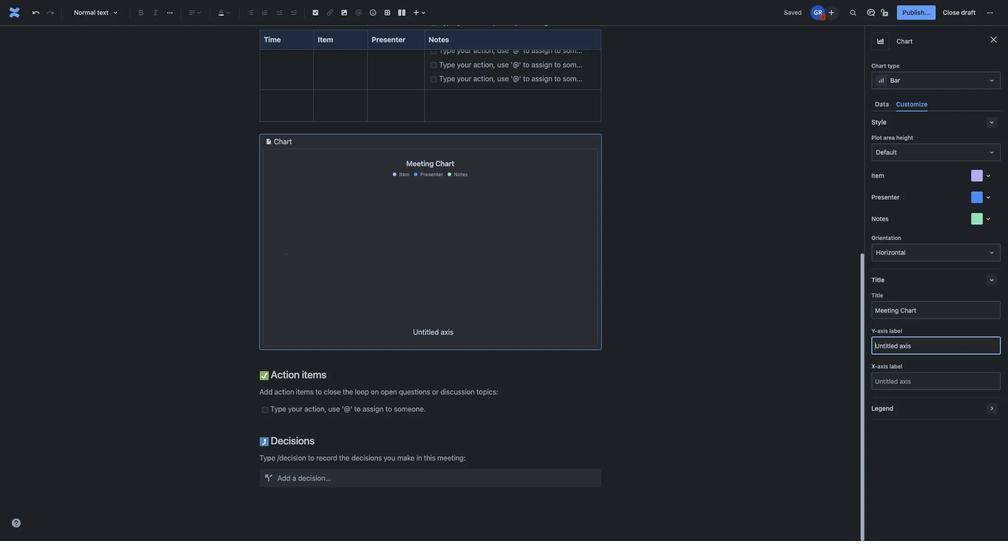 Task type: vqa. For each thing, say whether or not it's contained in the screenshot.
Bullet List ⌘⇧8 image
yes



Task type: describe. For each thing, give the bounding box(es) containing it.
default
[[876, 148, 897, 156]]

x-axis label
[[871, 363, 902, 370]]

orientation element
[[871, 244, 1001, 262]]

open image for horizontal
[[986, 247, 997, 258]]

publish...
[[903, 9, 930, 16]]

Chart type text field
[[876, 76, 878, 85]]

style
[[871, 118, 886, 126]]

2 vertical spatial notes
[[871, 215, 889, 223]]

bold ⌘b image
[[136, 7, 147, 18]]

saved
[[784, 9, 802, 16]]

no restrictions image
[[880, 7, 891, 18]]

chart image for meeting
[[263, 136, 274, 147]]

0 horizontal spatial item
[[317, 36, 333, 44]]

emoji image
[[368, 7, 378, 18]]

1 title from the top
[[871, 276, 884, 284]]

close draft
[[943, 9, 976, 16]]

Title text field
[[872, 302, 1000, 318]]

normal text
[[74, 9, 109, 16]]

expand image
[[986, 403, 997, 414]]

help image
[[11, 518, 22, 529]]

plot area height element
[[871, 143, 1001, 161]]

time
[[264, 36, 281, 44]]

close image
[[988, 34, 999, 45]]

outdent ⇧tab image
[[274, 7, 284, 18]]

item image
[[983, 170, 994, 181]]

open image for default
[[986, 147, 997, 158]]

collapse image for title
[[986, 275, 997, 285]]

data
[[875, 100, 889, 108]]

orientation
[[871, 235, 901, 241]]

collapse image for style
[[986, 117, 997, 128]]

tab list containing data
[[871, 97, 1001, 112]]

legend
[[871, 405, 893, 412]]

publish... button
[[897, 5, 936, 20]]

confluence image
[[7, 5, 22, 20]]

greg robinson image
[[811, 5, 825, 20]]

items
[[302, 368, 326, 380]]

decisions
[[269, 435, 315, 447]]

2 horizontal spatial item
[[871, 172, 884, 179]]

action item image
[[310, 7, 321, 18]]

draft
[[961, 9, 976, 16]]

italic ⌘i image
[[150, 7, 161, 18]]

bullet list ⌘⇧8 image
[[245, 7, 256, 18]]

axis for y-
[[877, 328, 888, 334]]

area
[[883, 134, 895, 141]]

1 horizontal spatial notes
[[454, 171, 468, 177]]

normal text button
[[65, 3, 126, 22]]



Task type: locate. For each thing, give the bounding box(es) containing it.
2 open image from the top
[[986, 247, 997, 258]]

layouts image
[[396, 7, 407, 18]]

x-
[[871, 363, 878, 370]]

Main content area, start typing to enter text. text field
[[254, 0, 606, 487]]

action items
[[269, 368, 326, 380]]

2 title from the top
[[871, 292, 883, 299]]

meeting
[[406, 160, 434, 168]]

chart image inside main content area, start typing to enter text. text field
[[263, 136, 274, 147]]

presenter down meeting chart
[[420, 171, 443, 177]]

1 vertical spatial axis
[[878, 363, 888, 370]]

2 horizontal spatial notes
[[871, 215, 889, 223]]

plot
[[871, 134, 882, 141]]

axis up x-axis label
[[877, 328, 888, 334]]

title
[[871, 276, 884, 284], [871, 292, 883, 299]]

label for y-axis label
[[889, 328, 902, 334]]

0 vertical spatial presenter
[[371, 36, 405, 44]]

axis down y-axis label
[[878, 363, 888, 370]]

1 vertical spatial title
[[871, 292, 883, 299]]

link image
[[324, 7, 335, 18]]

axis for x-
[[878, 363, 888, 370]]

comment icon image
[[866, 7, 877, 18]]

open image inside the orientation element
[[986, 247, 997, 258]]

presenter up orientation in the top of the page
[[871, 193, 900, 201]]

0 horizontal spatial notes
[[428, 36, 449, 44]]

customize
[[896, 100, 928, 108]]

X-axis label text field
[[872, 373, 1000, 389]]

mention image
[[353, 7, 364, 18]]

indent tab image
[[288, 7, 299, 18]]

tab list
[[871, 97, 1001, 112]]

1 horizontal spatial item
[[399, 171, 409, 177]]

0 horizontal spatial presenter
[[371, 36, 405, 44]]

0 horizontal spatial chart image
[[263, 136, 274, 147]]

find and replace image
[[848, 7, 859, 18]]

0 vertical spatial chart image
[[875, 36, 886, 47]]

1 axis from the top
[[877, 328, 888, 334]]

confluence image
[[7, 5, 22, 20]]

0 vertical spatial label
[[889, 328, 902, 334]]

label
[[889, 328, 902, 334], [890, 363, 902, 370]]

chart type element
[[871, 71, 1001, 89]]

label right x-
[[890, 363, 902, 370]]

title up y-
[[871, 292, 883, 299]]

text
[[97, 9, 109, 16]]

0 vertical spatial collapse image
[[986, 117, 997, 128]]

item
[[317, 36, 333, 44], [399, 171, 409, 177], [871, 172, 884, 179]]

label right y-
[[889, 328, 902, 334]]

horizontal
[[876, 249, 906, 256]]

chart image
[[875, 36, 886, 47], [263, 136, 274, 147]]

1 vertical spatial collapse image
[[986, 275, 997, 285]]

1 vertical spatial open image
[[986, 247, 997, 258]]

1 horizontal spatial chart image
[[875, 36, 886, 47]]

1 horizontal spatial presenter
[[420, 171, 443, 177]]

plot area height
[[871, 134, 913, 141]]

label for x-axis label
[[890, 363, 902, 370]]

collapse image
[[986, 117, 997, 128], [986, 275, 997, 285]]

open image up item icon
[[986, 147, 997, 158]]

invite to edit image
[[826, 7, 837, 18]]

undo ⌘z image
[[31, 7, 41, 18]]

type
[[888, 62, 900, 69]]

0 vertical spatial title
[[871, 276, 884, 284]]

axis
[[877, 328, 888, 334], [878, 363, 888, 370]]

open image
[[986, 75, 997, 86]]

item down plot area height text field
[[871, 172, 884, 179]]

:arrow_heading_up: image
[[260, 437, 269, 446], [260, 437, 269, 446]]

more formatting image
[[164, 7, 175, 18]]

bar chart image
[[876, 75, 887, 86]]

meeting chart
[[406, 160, 454, 168]]

open image inside plot area height element
[[986, 147, 997, 158]]

Y-axis label text field
[[872, 338, 1000, 354]]

numbered list ⌘⇧7 image
[[259, 7, 270, 18]]

height
[[896, 134, 913, 141]]

chart
[[897, 37, 913, 45], [871, 62, 886, 69], [274, 138, 292, 146], [435, 160, 454, 168]]

Plot area height text field
[[876, 148, 878, 157]]

1 vertical spatial label
[[890, 363, 902, 370]]

title down horizontal
[[871, 276, 884, 284]]

notes image
[[983, 214, 994, 224]]

normal
[[74, 9, 95, 16]]

presenter
[[371, 36, 405, 44], [420, 171, 443, 177], [871, 193, 900, 201]]

:white_check_mark: image
[[260, 371, 269, 380], [260, 371, 269, 380]]

1 vertical spatial chart image
[[263, 136, 274, 147]]

y-axis label
[[871, 328, 902, 334]]

1 vertical spatial presenter
[[420, 171, 443, 177]]

open image down notes icon
[[986, 247, 997, 258]]

2 collapse image from the top
[[986, 275, 997, 285]]

2 horizontal spatial presenter
[[871, 193, 900, 201]]

y-
[[871, 328, 877, 334]]

bar
[[890, 76, 900, 84]]

item down meeting on the left
[[399, 171, 409, 177]]

presenter image
[[983, 192, 994, 203]]

add image, video, or file image
[[339, 7, 350, 18]]

close draft button
[[937, 5, 981, 20]]

1 vertical spatial notes
[[454, 171, 468, 177]]

notes
[[428, 36, 449, 44], [454, 171, 468, 177], [871, 215, 889, 223]]

2 vertical spatial presenter
[[871, 193, 900, 201]]

1 collapse image from the top
[[986, 117, 997, 128]]

0 vertical spatial notes
[[428, 36, 449, 44]]

2 axis from the top
[[878, 363, 888, 370]]

xychart image
[[264, 180, 597, 337]]

more image
[[985, 7, 995, 18]]

0 vertical spatial axis
[[877, 328, 888, 334]]

item down link icon
[[317, 36, 333, 44]]

decision image
[[261, 471, 276, 485]]

table image
[[382, 7, 393, 18]]

presenter down table icon
[[371, 36, 405, 44]]

close
[[943, 9, 960, 16]]

open image
[[986, 147, 997, 158], [986, 247, 997, 258]]

1 open image from the top
[[986, 147, 997, 158]]

0 vertical spatial open image
[[986, 147, 997, 158]]

chart image for chart
[[875, 36, 886, 47]]

action
[[271, 368, 300, 380]]

chart type
[[871, 62, 900, 69]]

redo ⌘⇧z image
[[45, 7, 56, 18]]



